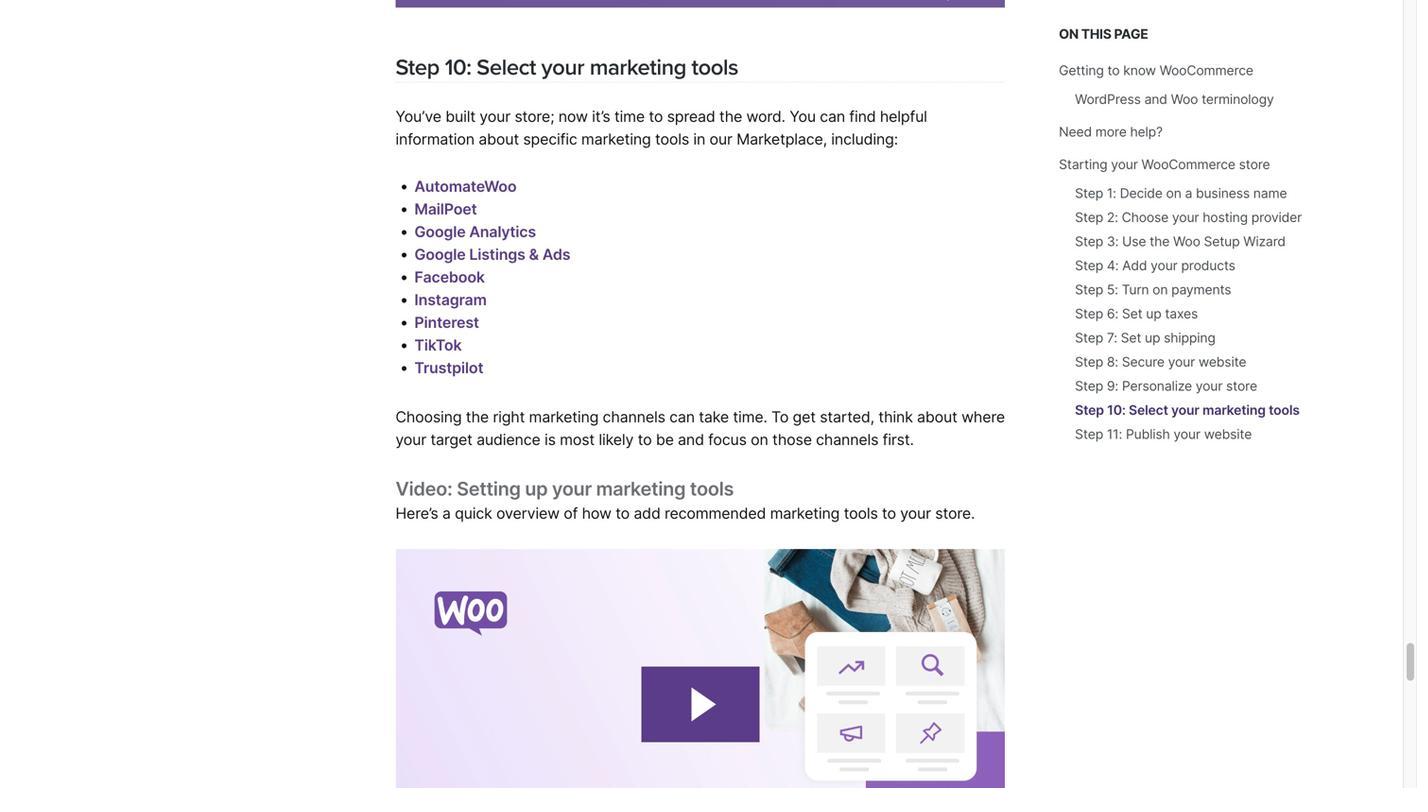 Task type: describe. For each thing, give the bounding box(es) containing it.
help?
[[1130, 124, 1163, 140]]

2 video element from the top
[[396, 550, 1005, 789]]

name
[[1254, 185, 1287, 201]]

9:
[[1107, 378, 1119, 394]]

0 vertical spatial store
[[1239, 157, 1270, 173]]

those
[[773, 431, 812, 449]]

marketplace,
[[737, 130, 827, 148]]

setup
[[1204, 234, 1240, 250]]

page
[[1114, 26, 1148, 42]]

quick
[[455, 504, 492, 523]]

most
[[560, 431, 595, 449]]

automatewoo mailpoet google analytics google listings & ads facebook instagram pinterest tiktok trustpilot
[[415, 177, 571, 377]]

can inside the choosing the right marketing channels can take time. to get started, think about where your target audience is most likely to be and focus on those channels first.
[[670, 408, 695, 426]]

the inside the choosing the right marketing channels can take time. to get started, think about where your target audience is most likely to be and focus on those channels first.
[[466, 408, 489, 426]]

step 6: set up taxes link
[[1075, 306, 1198, 322]]

choosing the right marketing channels can take time. to get started, think about where your target audience is most likely to be and focus on those channels first.
[[396, 408, 1005, 449]]

step 7: set up shipping link
[[1075, 330, 1216, 346]]

0 horizontal spatial 10:
[[445, 54, 471, 81]]

4:
[[1107, 258, 1119, 274]]

0 horizontal spatial step 10: select your marketing tools link
[[396, 54, 738, 81]]

analytics
[[469, 223, 536, 241]]

including:
[[831, 130, 898, 148]]

be
[[656, 431, 674, 449]]

10: inside step 1: decide on a business name step 2: choose your hosting provider step 3: use the woo setup wizard step 4: add your products step 5: turn on payments step 6: set up taxes step 7: set up shipping step 8: secure your website step 9: personalize your store step 10: select your marketing tools step 11: publish your website
[[1107, 402, 1126, 418]]

step 1: decide on a business name step 2: choose your hosting provider step 3: use the woo setup wizard step 4: add your products step 5: turn on payments step 6: set up taxes step 7: set up shipping step 8: secure your website step 9: personalize your store step 10: select your marketing tools step 11: publish your website
[[1075, 185, 1302, 443]]

tools inside step 1: decide on a business name step 2: choose your hosting provider step 3: use the woo setup wizard step 4: add your products step 5: turn on payments step 6: set up taxes step 7: set up shipping step 8: secure your website step 9: personalize your store step 10: select your marketing tools step 11: publish your website
[[1269, 402, 1300, 418]]

right
[[493, 408, 525, 426]]

automatewoo
[[415, 177, 517, 196]]

store;
[[515, 107, 554, 126]]

in
[[693, 130, 706, 148]]

1 horizontal spatial and
[[1145, 91, 1168, 107]]

a inside video: setting up your marketing tools here's a quick overview of how to add recommended marketing tools to your store.
[[442, 504, 451, 523]]

take
[[699, 408, 729, 426]]

1 vertical spatial on
[[1153, 282, 1168, 298]]

first.
[[883, 431, 914, 449]]

specific
[[523, 130, 577, 148]]

audience
[[477, 431, 541, 449]]

information
[[396, 130, 475, 148]]

taxes
[[1165, 306, 1198, 322]]

you've
[[396, 107, 442, 126]]

your inside you've built your store; now it's time to spread the word. you can find helpful information about specific marketing tools in our marketplace, including:
[[480, 107, 511, 126]]

find
[[850, 107, 876, 126]]

think
[[879, 408, 913, 426]]

1 vertical spatial woocommerce
[[1142, 157, 1236, 173]]

you've built your store; now it's time to spread the word. you can find helpful information about specific marketing tools in our marketplace, including:
[[396, 107, 927, 148]]

1:
[[1107, 185, 1117, 201]]

select inside step 1: decide on a business name step 2: choose your hosting provider step 3: use the woo setup wizard step 4: add your products step 5: turn on payments step 6: set up taxes step 7: set up shipping step 8: secure your website step 9: personalize your store step 10: select your marketing tools step 11: publish your website
[[1129, 402, 1169, 418]]

need
[[1059, 124, 1092, 140]]

instagram
[[415, 291, 487, 309]]

to inside you've built your store; now it's time to spread the word. you can find helpful information about specific marketing tools in our marketplace, including:
[[649, 107, 663, 126]]

wordpress and woo terminology
[[1075, 91, 1274, 107]]

marketing inside you've built your store; now it's time to spread the word. you can find helpful information about specific marketing tools in our marketplace, including:
[[581, 130, 651, 148]]

instagram link
[[415, 291, 487, 309]]

1 vertical spatial channels
[[816, 431, 879, 449]]

marketing inside step 1: decide on a business name step 2: choose your hosting provider step 3: use the woo setup wizard step 4: add your products step 5: turn on payments step 6: set up taxes step 7: set up shipping step 8: secure your website step 9: personalize your store step 10: select your marketing tools step 11: publish your website
[[1203, 402, 1266, 418]]

video:
[[396, 477, 452, 501]]

add
[[634, 504, 661, 523]]

0 vertical spatial woocommerce
[[1160, 62, 1254, 78]]

publish
[[1126, 426, 1170, 443]]

now
[[559, 107, 588, 126]]

6:
[[1107, 306, 1119, 322]]

can inside you've built your store; now it's time to spread the word. you can find helpful information about specific marketing tools in our marketplace, including:
[[820, 107, 845, 126]]

0 vertical spatial select
[[477, 54, 536, 81]]

7:
[[1107, 330, 1118, 346]]

step 3: use the woo setup wizard link
[[1075, 234, 1286, 250]]

is
[[545, 431, 556, 449]]

getting
[[1059, 62, 1104, 78]]

to left know
[[1108, 62, 1120, 78]]

built
[[446, 107, 476, 126]]

automatewoo link
[[415, 177, 517, 196]]

starting your woocommerce store link
[[1059, 157, 1270, 173]]

products
[[1182, 258, 1236, 274]]

shipping
[[1164, 330, 1216, 346]]

marketing up time
[[590, 54, 686, 81]]

to left store.
[[882, 504, 896, 523]]

more
[[1096, 124, 1127, 140]]

terminology
[[1202, 91, 1274, 107]]

add
[[1123, 258, 1147, 274]]

helpful
[[880, 107, 927, 126]]

overview
[[496, 504, 560, 523]]

pinterest
[[415, 313, 479, 332]]

step 2: choose your hosting provider link
[[1075, 209, 1302, 226]]

it's
[[592, 107, 610, 126]]

wordpress
[[1075, 91, 1141, 107]]

0 vertical spatial up
[[1146, 306, 1162, 322]]

step 8: secure your website link
[[1075, 354, 1247, 370]]

spread
[[667, 107, 715, 126]]



Task type: locate. For each thing, give the bounding box(es) containing it.
1 horizontal spatial channels
[[816, 431, 879, 449]]

marketing down time
[[581, 130, 651, 148]]

the inside you've built your store; now it's time to spread the word. you can find helpful information about specific marketing tools in our marketplace, including:
[[720, 107, 742, 126]]

0 horizontal spatial the
[[466, 408, 489, 426]]

the inside step 1: decide on a business name step 2: choose your hosting provider step 3: use the woo setup wizard step 4: add your products step 5: turn on payments step 6: set up taxes step 7: set up shipping step 8: secure your website step 9: personalize your store step 10: select your marketing tools step 11: publish your website
[[1150, 234, 1170, 250]]

tools inside you've built your store; now it's time to spread the word. you can find helpful information about specific marketing tools in our marketplace, including:
[[655, 130, 689, 148]]

the left right
[[466, 408, 489, 426]]

to left be
[[638, 431, 652, 449]]

woo down getting to know woocommerce
[[1171, 91, 1198, 107]]

your inside the choosing the right marketing channels can take time. to get started, think about where your target audience is most likely to be and focus on those channels first.
[[396, 431, 427, 449]]

&
[[529, 245, 539, 264]]

woocommerce
[[1160, 62, 1254, 78], [1142, 157, 1236, 173]]

wizard
[[1244, 234, 1286, 250]]

decide
[[1120, 185, 1163, 201]]

0 vertical spatial google
[[415, 223, 466, 241]]

recommended
[[665, 504, 766, 523]]

mailpoet
[[415, 200, 477, 218]]

woo down step 2: choose your hosting provider link at the right top of page
[[1174, 234, 1201, 250]]

google listings & ads link
[[415, 245, 571, 264]]

1 vertical spatial step 10: select your marketing tools link
[[1075, 402, 1300, 418]]

0 horizontal spatial a
[[442, 504, 451, 523]]

channels up "likely"
[[603, 408, 665, 426]]

can
[[820, 107, 845, 126], [670, 408, 695, 426]]

on
[[1166, 185, 1182, 201], [1153, 282, 1168, 298], [751, 431, 769, 449]]

step 10: select your marketing tools link up "now"
[[396, 54, 738, 81]]

to inside the choosing the right marketing channels can take time. to get started, think about where your target audience is most likely to be and focus on those channels first.
[[638, 431, 652, 449]]

google analytics link
[[415, 223, 536, 241]]

step 1: decide on a business name link
[[1075, 185, 1287, 201]]

of
[[564, 504, 578, 523]]

step 10: select your marketing tools link down step 9: personalize your store link
[[1075, 402, 1300, 418]]

and right be
[[678, 431, 704, 449]]

secure
[[1122, 354, 1165, 370]]

getting to know woocommerce
[[1059, 62, 1254, 78]]

2 vertical spatial up
[[525, 477, 548, 501]]

1 horizontal spatial select
[[1129, 402, 1169, 418]]

8:
[[1107, 354, 1119, 370]]

hosting
[[1203, 209, 1248, 226]]

about right 'think' at the bottom of page
[[917, 408, 958, 426]]

up inside video: setting up your marketing tools here's a quick overview of how to add recommended marketing tools to your store.
[[525, 477, 548, 501]]

the
[[720, 107, 742, 126], [1150, 234, 1170, 250], [466, 408, 489, 426]]

payments
[[1172, 282, 1232, 298]]

to left add
[[616, 504, 630, 523]]

to right time
[[649, 107, 663, 126]]

1 vertical spatial set
[[1121, 330, 1142, 346]]

1 vertical spatial about
[[917, 408, 958, 426]]

marketing down those
[[770, 504, 840, 523]]

set right "7:"
[[1121, 330, 1142, 346]]

woocommerce up terminology on the top right
[[1160, 62, 1254, 78]]

step 5: turn on payments link
[[1075, 282, 1232, 298]]

our
[[710, 130, 733, 148]]

how
[[582, 504, 612, 523]]

on down 'time.'
[[751, 431, 769, 449]]

marketing up most at the bottom left
[[529, 408, 599, 426]]

facebook
[[415, 268, 485, 286]]

on up step 2: choose your hosting provider link at the right top of page
[[1166, 185, 1182, 201]]

2:
[[1107, 209, 1119, 226]]

0 horizontal spatial select
[[477, 54, 536, 81]]

step 4: add your products link
[[1075, 258, 1236, 274]]

time.
[[733, 408, 768, 426]]

started,
[[820, 408, 875, 426]]

select up 'store;' on the top left of page
[[477, 54, 536, 81]]

0 vertical spatial step 10: select your marketing tools link
[[396, 54, 738, 81]]

business
[[1196, 185, 1250, 201]]

where
[[962, 408, 1005, 426]]

about down 'store;' on the top left of page
[[479, 130, 519, 148]]

0 vertical spatial channels
[[603, 408, 665, 426]]

channels
[[603, 408, 665, 426], [816, 431, 879, 449]]

0 vertical spatial and
[[1145, 91, 1168, 107]]

0 horizontal spatial can
[[670, 408, 695, 426]]

video element
[[396, 0, 1005, 7], [396, 550, 1005, 789]]

1 vertical spatial woo
[[1174, 234, 1201, 250]]

3:
[[1107, 234, 1119, 250]]

here's
[[396, 504, 438, 523]]

0 horizontal spatial and
[[678, 431, 704, 449]]

1 horizontal spatial the
[[720, 107, 742, 126]]

select up publish
[[1129, 402, 1169, 418]]

can up be
[[670, 408, 695, 426]]

time
[[615, 107, 645, 126]]

1 horizontal spatial 10:
[[1107, 402, 1126, 418]]

google down mailpoet
[[415, 223, 466, 241]]

step 9: personalize your store link
[[1075, 378, 1258, 394]]

1 video element from the top
[[396, 0, 1005, 7]]

marketing
[[590, 54, 686, 81], [581, 130, 651, 148], [1203, 402, 1266, 418], [529, 408, 599, 426], [596, 477, 686, 501], [770, 504, 840, 523]]

1 vertical spatial up
[[1145, 330, 1161, 346]]

0 vertical spatial website
[[1199, 354, 1247, 370]]

provider
[[1252, 209, 1302, 226]]

channels down started,
[[816, 431, 879, 449]]

2 horizontal spatial the
[[1150, 234, 1170, 250]]

2 vertical spatial the
[[466, 408, 489, 426]]

0 vertical spatial video element
[[396, 0, 1005, 7]]

1 vertical spatial 10:
[[1107, 402, 1126, 418]]

10: up 11:
[[1107, 402, 1126, 418]]

1 vertical spatial store
[[1226, 378, 1258, 394]]

on down step 4: add your products link
[[1153, 282, 1168, 298]]

and down getting to know woocommerce link
[[1145, 91, 1168, 107]]

1 horizontal spatial a
[[1185, 185, 1193, 201]]

google
[[415, 223, 466, 241], [415, 245, 466, 264]]

1 vertical spatial video element
[[396, 550, 1005, 789]]

the up step 4: add your products link
[[1150, 234, 1170, 250]]

2 google from the top
[[415, 245, 466, 264]]

video: setting up your marketing tools here's a quick overview of how to add recommended marketing tools to your store.
[[396, 477, 979, 523]]

on inside the choosing the right marketing channels can take time. to get started, think about where your target audience is most likely to be and focus on those channels first.
[[751, 431, 769, 449]]

up down 'step 5: turn on payments' "link" in the right top of the page
[[1146, 306, 1162, 322]]

0 vertical spatial woo
[[1171, 91, 1198, 107]]

up
[[1146, 306, 1162, 322], [1145, 330, 1161, 346], [525, 477, 548, 501]]

listings
[[469, 245, 525, 264]]

1 horizontal spatial about
[[917, 408, 958, 426]]

ads
[[543, 245, 571, 264]]

0 vertical spatial 10:
[[445, 54, 471, 81]]

step 10: select your marketing tools link
[[396, 54, 738, 81], [1075, 402, 1300, 418]]

woocommerce up step 1: decide on a business name link
[[1142, 157, 1236, 173]]

5:
[[1107, 282, 1119, 298]]

website down step 9: personalize your store link
[[1204, 426, 1252, 443]]

set right 6:
[[1122, 306, 1143, 322]]

0 vertical spatial on
[[1166, 185, 1182, 201]]

personalizing your store video image
[[396, 0, 1005, 7], [396, 0, 1005, 7]]

likely
[[599, 431, 634, 449]]

trustpilot
[[415, 359, 484, 377]]

step 10: select your marketing tools
[[396, 54, 738, 81]]

0 horizontal spatial channels
[[603, 408, 665, 426]]

0 vertical spatial can
[[820, 107, 845, 126]]

1 vertical spatial can
[[670, 408, 695, 426]]

to
[[772, 408, 789, 426]]

you
[[790, 107, 816, 126]]

need more help? link
[[1059, 124, 1163, 140]]

1 horizontal spatial step 10: select your marketing tools link
[[1075, 402, 1300, 418]]

marketing up add
[[596, 477, 686, 501]]

choose
[[1122, 209, 1169, 226]]

google up facebook link
[[415, 245, 466, 264]]

0 vertical spatial set
[[1122, 306, 1143, 322]]

need more help?
[[1059, 124, 1163, 140]]

1 vertical spatial google
[[415, 245, 466, 264]]

choosing
[[396, 408, 462, 426]]

getting to know woocommerce link
[[1059, 62, 1254, 78]]

a left quick
[[442, 504, 451, 523]]

word.
[[747, 107, 786, 126]]

website down shipping
[[1199, 354, 1247, 370]]

a inside step 1: decide on a business name step 2: choose your hosting provider step 3: use the woo setup wizard step 4: add your products step 5: turn on payments step 6: set up taxes step 7: set up shipping step 8: secure your website step 9: personalize your store step 10: select your marketing tools step 11: publish your website
[[1185, 185, 1193, 201]]

store up name in the right top of the page
[[1239, 157, 1270, 173]]

starting your woocommerce store
[[1059, 157, 1270, 173]]

using marketing tools video image
[[396, 550, 1005, 789], [396, 550, 1005, 789]]

10: up built at left top
[[445, 54, 471, 81]]

step 11: publish your website link
[[1075, 426, 1252, 443]]

0 vertical spatial a
[[1185, 185, 1193, 201]]

0 horizontal spatial about
[[479, 130, 519, 148]]

on this page
[[1059, 26, 1148, 42]]

turn
[[1122, 282, 1149, 298]]

marketing down step 9: personalize your store link
[[1203, 402, 1266, 418]]

about inside the choosing the right marketing channels can take time. to get started, think about where your target audience is most likely to be and focus on those channels first.
[[917, 408, 958, 426]]

0 vertical spatial about
[[479, 130, 519, 148]]

and inside the choosing the right marketing channels can take time. to get started, think about where your target audience is most likely to be and focus on those channels first.
[[678, 431, 704, 449]]

1 vertical spatial and
[[678, 431, 704, 449]]

can right you in the top of the page
[[820, 107, 845, 126]]

up up step 8: secure your website "link"
[[1145, 330, 1161, 346]]

target
[[431, 431, 473, 449]]

about inside you've built your store; now it's time to spread the word. you can find helpful information about specific marketing tools in our marketplace, including:
[[479, 130, 519, 148]]

select
[[477, 54, 536, 81], [1129, 402, 1169, 418]]

mailpoet link
[[415, 200, 477, 218]]

step
[[396, 54, 440, 81], [1075, 185, 1104, 201], [1075, 209, 1104, 226], [1075, 234, 1104, 250], [1075, 258, 1104, 274], [1075, 282, 1104, 298], [1075, 306, 1104, 322], [1075, 330, 1104, 346], [1075, 354, 1104, 370], [1075, 378, 1104, 394], [1075, 402, 1104, 418], [1075, 426, 1104, 443]]

pinterest link
[[415, 313, 479, 332]]

1 vertical spatial website
[[1204, 426, 1252, 443]]

marketing inside the choosing the right marketing channels can take time. to get started, think about where your target audience is most likely to be and focus on those channels first.
[[529, 408, 599, 426]]

store inside step 1: decide on a business name step 2: choose your hosting provider step 3: use the woo setup wizard step 4: add your products step 5: turn on payments step 6: set up taxes step 7: set up shipping step 8: secure your website step 9: personalize your store step 10: select your marketing tools step 11: publish your website
[[1226, 378, 1258, 394]]

0 vertical spatial the
[[720, 107, 742, 126]]

woo inside step 1: decide on a business name step 2: choose your hosting provider step 3: use the woo setup wizard step 4: add your products step 5: turn on payments step 6: set up taxes step 7: set up shipping step 8: secure your website step 9: personalize your store step 10: select your marketing tools step 11: publish your website
[[1174, 234, 1201, 250]]

2 vertical spatial on
[[751, 431, 769, 449]]

a up step 2: choose your hosting provider link at the right top of page
[[1185, 185, 1193, 201]]

the up the our
[[720, 107, 742, 126]]

setting
[[457, 477, 521, 501]]

1 vertical spatial select
[[1129, 402, 1169, 418]]

1 vertical spatial a
[[442, 504, 451, 523]]

up up overview
[[525, 477, 548, 501]]

11:
[[1107, 426, 1123, 443]]

1 vertical spatial the
[[1150, 234, 1170, 250]]

store down step 8: secure your website "link"
[[1226, 378, 1258, 394]]

1 horizontal spatial can
[[820, 107, 845, 126]]

1 google from the top
[[415, 223, 466, 241]]

trustpilot link
[[415, 359, 484, 377]]



Task type: vqa. For each thing, say whether or not it's contained in the screenshot.
1:
yes



